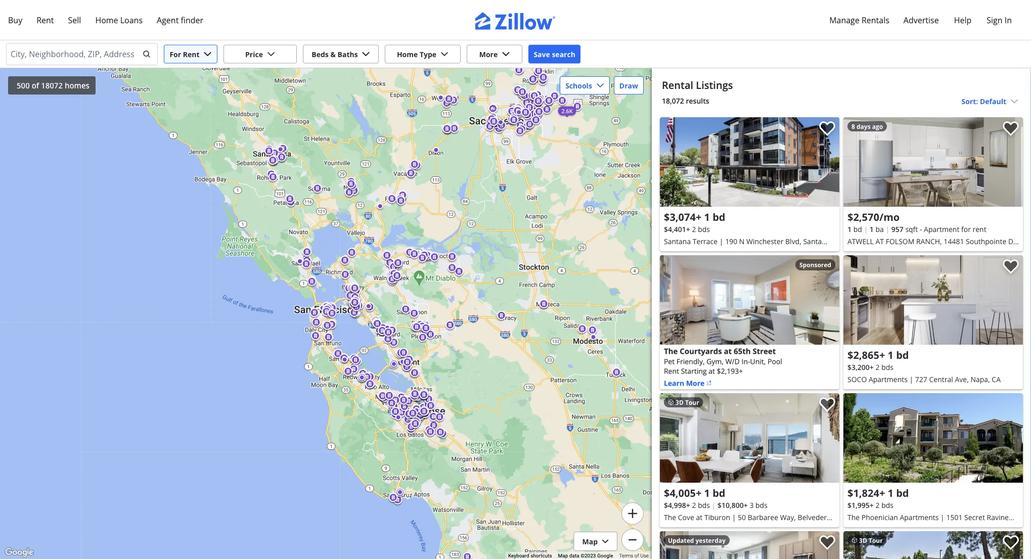 Task type: vqa. For each thing, say whether or not it's contained in the screenshot.


Task type: locate. For each thing, give the bounding box(es) containing it.
bd inside $2,865+ 1 bd $3,200+ 2 bds
[[897, 348, 910, 362]]

home
[[95, 14, 118, 25], [397, 49, 418, 59]]

0 horizontal spatial tour
[[686, 399, 700, 407]]

terms
[[620, 553, 634, 559]]

chevron down image inside sort: default dropdown button
[[1011, 97, 1019, 106]]

bd inside the $1,824+ 1 bd $1,995+ 2 bds
[[897, 486, 910, 500]]

1 inside $2,865+ 1 bd $3,200+ 2 bds
[[888, 348, 894, 362]]

bd up atwell at the top right of the page
[[854, 224, 863, 234]]

1 the from the left
[[664, 513, 677, 523]]

1 horizontal spatial 3d
[[860, 537, 868, 545]]

©2023
[[581, 553, 596, 559]]

bd up phoenician
[[897, 486, 910, 500]]

sort:
[[962, 97, 979, 106]]

$4,005+
[[664, 486, 702, 500]]

chevron down image for more
[[502, 50, 510, 58]]

1 up $4,998+ 2 bds
[[705, 486, 710, 500]]

google
[[598, 553, 614, 559]]

apartments
[[869, 375, 908, 384], [900, 513, 939, 523]]

listings
[[696, 78, 734, 92]]

home inside "link"
[[95, 14, 118, 25]]

1 horizontal spatial 3d tour
[[858, 537, 883, 545]]

for
[[962, 224, 972, 234]]

apartments down $2,865+ 1 bd $3,200+ 2 bds
[[869, 375, 908, 384]]

tour right three dimensional icon
[[686, 399, 700, 407]]

ca inside atwell at folsom ranch, 14481 southpointe dr #13301, folsom, ca 95630
[[904, 249, 913, 258]]

chevron down image down agent finder 'link'
[[204, 50, 212, 58]]

google image
[[3, 547, 36, 560]]

bds down $2,865+
[[882, 363, 894, 372]]

apartments left 1501
[[900, 513, 939, 523]]

$3,200+
[[848, 363, 874, 372]]

folsom
[[886, 237, 915, 246]]

map up ©2023
[[583, 537, 598, 547]]

2 up terrace
[[693, 224, 697, 234]]

0 vertical spatial of
[[32, 80, 39, 91]]

1 right $2,865+
[[888, 348, 894, 362]]

save this home button for $2,570/mo
[[995, 117, 1024, 146]]

| left 50
[[733, 513, 737, 523]]

1 right "$1,824+"
[[888, 486, 894, 500]]

bd up 190
[[713, 210, 726, 224]]

0 vertical spatial map
[[583, 537, 598, 547]]

2 for $3,074+
[[693, 224, 697, 234]]

1 vertical spatial apartments
[[900, 513, 939, 523]]

chevron down image for sort: default
[[1011, 97, 1019, 106]]

0 horizontal spatial of
[[32, 80, 39, 91]]

1 vertical spatial tour
[[869, 537, 883, 545]]

the cove at tiburon image
[[660, 394, 840, 483]]

2 the from the left
[[848, 513, 860, 523]]

map button
[[574, 532, 618, 552]]

|
[[720, 237, 724, 246], [910, 375, 914, 384], [733, 513, 737, 523], [941, 513, 945, 523]]

results
[[686, 96, 710, 106]]

1 vertical spatial map
[[558, 553, 568, 559]]

save this home button for $2,865+ 1 bd
[[995, 256, 1024, 284]]

chevron down image inside home type popup button
[[441, 50, 449, 58]]

chevron down image up google
[[602, 538, 609, 546]]

chevron down image inside price dropdown button
[[267, 50, 275, 58]]

| left 727
[[910, 375, 914, 384]]

chevron down image for beds & baths
[[362, 50, 370, 58]]

1 inside the $1,824+ 1 bd $1,995+ 2 bds
[[888, 486, 894, 500]]

apartments inside the phoenician apartments | 1501 secret ravine pkwy, roseville, ca
[[900, 513, 939, 523]]

save this home image
[[820, 121, 836, 136], [1004, 121, 1020, 136], [820, 398, 836, 413], [820, 536, 836, 551], [1004, 536, 1020, 551]]

rent link
[[29, 8, 61, 32]]

3d right three dimensional image
[[860, 537, 868, 545]]

search
[[552, 49, 576, 59]]

0 horizontal spatial home
[[95, 14, 118, 25]]

chevron down image right price
[[267, 50, 275, 58]]

save this home image for $2,570/mo
[[1004, 121, 1020, 136]]

baths
[[338, 49, 358, 59]]

of right 500 on the top of page
[[32, 80, 39, 91]]

map left "data"
[[558, 553, 568, 559]]

sort: default
[[962, 97, 1007, 106]]

$1,824+
[[848, 486, 886, 500]]

secret
[[965, 513, 986, 523]]

soco apartments | 727 central ave, napa, ca link
[[848, 373, 1020, 386]]

0 vertical spatial 3d tour
[[675, 399, 700, 407]]

1 vertical spatial of
[[635, 553, 640, 559]]

ca for $1,824+ 1 bd
[[901, 525, 910, 535]]

ca down folsom
[[904, 249, 913, 258]]

bds inside the $1,824+ 1 bd $1,995+ 2 bds
[[882, 501, 894, 510]]

the phoenician apartments image
[[844, 394, 1024, 483]]

0 horizontal spatial the
[[664, 513, 677, 523]]

tour down roseville,
[[869, 537, 883, 545]]

1 horizontal spatial home
[[397, 49, 418, 59]]

roseville,
[[869, 525, 900, 535]]

ca right clara,
[[685, 249, 694, 258]]

save this home button
[[812, 117, 840, 146], [995, 117, 1024, 146], [995, 256, 1024, 284], [812, 394, 840, 422], [812, 532, 840, 560], [995, 532, 1024, 560]]

manage rentals
[[830, 14, 890, 25]]

ca inside the phoenician apartments | 1501 secret ravine pkwy, roseville, ca
[[901, 525, 910, 535]]

beds & baths
[[312, 49, 358, 59]]

0 horizontal spatial 3d tour
[[675, 399, 700, 407]]

2 inside $2,865+ 1 bd $3,200+ 2 bds
[[876, 363, 880, 372]]

map for map
[[583, 537, 598, 547]]

$3,074+
[[664, 210, 702, 224]]

0 horizontal spatial map
[[558, 553, 568, 559]]

manage
[[830, 14, 860, 25]]

santana terrace | 190 n winchester blvd, santa clara, ca
[[664, 237, 822, 258]]

1 for $3,074+ 1 bd $4,401+ 2 bds
[[705, 210, 710, 224]]

1 vertical spatial 3d tour
[[858, 537, 883, 545]]

chevron down image for home type
[[441, 50, 449, 58]]

save
[[534, 49, 550, 59]]

chevron down image
[[204, 50, 212, 58], [267, 50, 275, 58], [362, 50, 370, 58], [441, 50, 449, 58], [502, 50, 510, 58], [1011, 97, 1019, 106], [602, 538, 609, 546]]

of left use
[[635, 553, 640, 559]]

0 vertical spatial home
[[95, 14, 118, 25]]

2 down $2,865+
[[876, 363, 880, 372]]

bds for $1,824+
[[882, 501, 894, 510]]

chevron down image inside more popup button
[[502, 50, 510, 58]]

map for map data ©2023 google
[[558, 553, 568, 559]]

map inside map dropdown button
[[583, 537, 598, 547]]

1 vertical spatial 3d
[[860, 537, 868, 545]]

957 sqft
[[892, 224, 919, 234]]

bds up phoenician
[[882, 501, 894, 510]]

advertise
[[904, 14, 940, 25]]

updated yesterday
[[668, 537, 726, 545]]

the for $1,824+ 1 bd
[[848, 513, 860, 523]]

at
[[697, 513, 703, 523]]

home left the type
[[397, 49, 418, 59]]

-
[[920, 224, 923, 234]]

2 inside the $1,824+ 1 bd $1,995+ 2 bds
[[876, 501, 880, 510]]

bd inside $3,074+ 1 bd $4,401+ 2 bds
[[713, 210, 726, 224]]

$4,401+
[[664, 224, 691, 234]]

95630
[[915, 249, 935, 258]]

190
[[726, 237, 738, 246]]

terrace
[[693, 237, 718, 246]]

1 for $2,865+ 1 bd $3,200+ 2 bds
[[888, 348, 894, 362]]

tour for three dimensional image
[[869, 537, 883, 545]]

three dimensional image
[[852, 538, 858, 544]]

| inside 'santana terrace | 190 n winchester blvd, santa clara, ca'
[[720, 237, 724, 246]]

the inside the phoenician apartments | 1501 secret ravine pkwy, roseville, ca
[[848, 513, 860, 523]]

chevron down image for price
[[267, 50, 275, 58]]

the for $4,005+ 1 bd
[[664, 513, 677, 523]]

chevron down image right default
[[1011, 97, 1019, 106]]

ca
[[685, 249, 694, 258], [904, 249, 913, 258], [993, 375, 1001, 384], [694, 525, 703, 535], [901, 525, 910, 535]]

pkwy,
[[848, 525, 867, 535]]

1 horizontal spatial tour
[[869, 537, 883, 545]]

1 inside $3,074+ 1 bd $4,401+ 2 bds
[[705, 210, 710, 224]]

phoenician
[[862, 513, 899, 523]]

soco
[[848, 375, 868, 384]]

ca right roseville,
[[901, 525, 910, 535]]

save search
[[534, 49, 576, 59]]

ca inside the cove at tiburon | 50 barbaree way, belvedere tiburon, ca
[[694, 525, 703, 535]]

1 vertical spatial home
[[397, 49, 418, 59]]

$1,824+ 1 bd $1,995+ 2 bds
[[848, 486, 910, 510]]

data
[[570, 553, 580, 559]]

tiburon,
[[664, 525, 692, 535]]

1 for $4,005+ 1 bd
[[705, 486, 710, 500]]

$2,865+
[[848, 348, 886, 362]]

agent
[[157, 14, 179, 25]]

belvedere
[[798, 513, 831, 523]]

bd for $3,074+ 1 bd
[[713, 210, 726, 224]]

clara,
[[664, 249, 683, 258]]

three dimensional image
[[668, 400, 675, 406]]

map data ©2023 google
[[558, 553, 614, 559]]

| left 190
[[720, 237, 724, 246]]

| left 1501
[[941, 513, 945, 523]]

bds right 3
[[756, 501, 768, 510]]

santana
[[664, 237, 691, 246]]

0 vertical spatial tour
[[686, 399, 700, 407]]

home type button
[[385, 45, 461, 64]]

ca inside 'santana terrace | 190 n winchester blvd, santa clara, ca'
[[685, 249, 694, 258]]

ca for $2,570/mo
[[904, 249, 913, 258]]

bds up terrace
[[698, 224, 710, 234]]

1 bd
[[848, 224, 863, 234]]

minus image
[[628, 535, 638, 546]]

chevron down image inside beds & baths dropdown button
[[362, 50, 370, 58]]

3d right three dimensional icon
[[676, 399, 684, 407]]

$2,865+ 1 bd $3,200+ 2 bds
[[848, 348, 910, 372]]

price button
[[224, 45, 297, 64]]

ave,
[[956, 375, 969, 384]]

the up pkwy,
[[848, 513, 860, 523]]

main content containing rental listings
[[652, 68, 1032, 560]]

save this home image for $3,074+ 1 bd
[[820, 121, 836, 136]]

bds inside $3,074+ 1 bd $4,401+ 2 bds
[[698, 224, 710, 234]]

2 inside $3,074+ 1 bd $4,401+ 2 bds
[[693, 224, 697, 234]]

advertise link
[[897, 8, 947, 32]]

loading...
[[737, 318, 771, 327]]

8 days ago
[[852, 122, 884, 131]]

shortcuts
[[531, 553, 552, 559]]

1 horizontal spatial of
[[635, 553, 640, 559]]

0 vertical spatial 3d
[[676, 399, 684, 407]]

of for terms
[[635, 553, 640, 559]]

main content
[[652, 68, 1032, 560]]

2 up phoenician
[[876, 501, 880, 510]]

of for 500
[[32, 80, 39, 91]]

the inside the cove at tiburon | 50 barbaree way, belvedere tiburon, ca
[[664, 513, 677, 523]]

2 down $4,005+ 1 bd
[[693, 501, 697, 510]]

home inside popup button
[[397, 49, 418, 59]]

keyboard shortcuts
[[509, 553, 552, 559]]

1 horizontal spatial the
[[848, 513, 860, 523]]

1 ba
[[870, 224, 884, 234]]

map
[[583, 537, 598, 547], [558, 553, 568, 559]]

1 horizontal spatial map
[[583, 537, 598, 547]]

1 up atwell at the top right of the page
[[848, 224, 852, 234]]

home left loans
[[95, 14, 118, 25]]

chevron down image right baths at the left
[[362, 50, 370, 58]]

home for home loans
[[95, 14, 118, 25]]

0 horizontal spatial 3d
[[676, 399, 684, 407]]

1 right the $3,074+
[[705, 210, 710, 224]]

chevron down image right the type
[[441, 50, 449, 58]]

draw
[[620, 81, 639, 90]]

cove
[[679, 513, 695, 523]]

ranch,
[[917, 237, 943, 246]]

ca up updated yesterday on the bottom right of page
[[694, 525, 703, 535]]

the down $4,998+
[[664, 513, 677, 523]]

finder
[[181, 14, 203, 25]]

help
[[955, 14, 972, 25]]

bd up soco apartments | 727 central ave, napa, ca
[[897, 348, 910, 362]]

more
[[480, 49, 498, 59]]

home for home type
[[397, 49, 418, 59]]

bds inside $2,865+ 1 bd $3,200+ 2 bds
[[882, 363, 894, 372]]

winchester
[[747, 237, 784, 246]]

chevron down image
[[597, 81, 605, 90]]

chevron down image right more
[[502, 50, 510, 58]]



Task type: describe. For each thing, give the bounding box(es) containing it.
atwell at folsom ranch, 14481 southpointe dr #13301, folsom, ca 95630
[[848, 237, 1017, 258]]

the phoenician apartments | 1501 secret ravine pkwy, roseville, ca
[[848, 513, 1010, 535]]

schools button
[[560, 76, 610, 95]]

use
[[641, 553, 649, 559]]

8
[[852, 122, 856, 131]]

zillow logo image
[[475, 12, 556, 30]]

| inside the phoenician apartments | 1501 secret ravine pkwy, roseville, ca
[[941, 513, 945, 523]]

folsom,
[[877, 249, 902, 258]]

2 for $2,865+
[[876, 363, 880, 372]]

sign in link
[[980, 8, 1020, 32]]

save this home button for $3,074+ 1 bd
[[812, 117, 840, 146]]

rental listings
[[662, 78, 734, 92]]

3d tour for three dimensional icon
[[675, 399, 700, 407]]

2.6k
[[562, 107, 573, 115]]

the cove at tiburon | 50 barbaree way, belvedere tiburon, ca
[[664, 513, 831, 535]]

buy link
[[1, 8, 29, 32]]

advertisement region
[[660, 256, 840, 390]]

2 for $1,824+
[[876, 501, 880, 510]]

18,072 results
[[662, 96, 710, 106]]

14481
[[944, 237, 965, 246]]

#13301,
[[848, 249, 875, 258]]

atwell at folsom ranch, 14481 southpointe dr #13301, folsom, ca 95630 image
[[844, 117, 1024, 207]]

bds for $3,074+
[[698, 224, 710, 234]]

santana terrace image
[[660, 117, 840, 207]]

1 for $1,824+ 1 bd $1,995+ 2 bds
[[888, 486, 894, 500]]

ca right napa,
[[993, 375, 1001, 384]]

n
[[740, 237, 745, 246]]

blvd,
[[786, 237, 802, 246]]

beds & baths button
[[303, 45, 379, 64]]

3d for three dimensional image
[[860, 537, 868, 545]]

map region
[[0, 64, 729, 560]]

the phoenician apartments | 1501 secret ravine pkwy, roseville, ca link
[[848, 512, 1020, 535]]

tour for three dimensional icon
[[686, 399, 700, 407]]

home loans link
[[88, 8, 150, 32]]

yesterday
[[696, 537, 726, 545]]

home image
[[12, 53, 34, 75]]

bds for $2,865+
[[882, 363, 894, 372]]

957
[[892, 224, 904, 234]]

save this home image for $4,005+ 1 bd
[[820, 398, 836, 413]]

18,072
[[662, 96, 685, 106]]

napa,
[[971, 375, 991, 384]]

500
[[17, 80, 30, 91]]

$10,800+ 3 bds
[[718, 501, 768, 510]]

save this home image
[[1004, 260, 1020, 274]]

loading image
[[728, 319, 738, 329]]

more button
[[467, 45, 523, 64]]

atwell at folsom ranch, 14481 southpointe dr #13301, folsom, ca 95630 link
[[848, 235, 1020, 258]]

ago
[[873, 122, 884, 131]]

keyboard shortcuts button
[[509, 553, 552, 560]]

chevron right image
[[137, 101, 149, 114]]

sort: default button
[[960, 96, 1022, 107]]

manage rentals link
[[823, 8, 897, 32]]

the cove at tiburon | 50 barbaree way, belvedere tiburon, ca link
[[664, 512, 836, 535]]

sign in
[[987, 14, 1013, 25]]

agent finder link
[[150, 8, 211, 32]]

days
[[857, 122, 871, 131]]

filters element
[[0, 40, 1032, 68]]

in
[[1005, 14, 1013, 25]]

type
[[420, 49, 437, 59]]

727
[[916, 375, 928, 384]]

rent
[[37, 14, 54, 25]]

ba
[[876, 224, 884, 234]]

rentals
[[862, 14, 890, 25]]

ravine
[[988, 513, 1010, 523]]

central
[[930, 375, 954, 384]]

save search button
[[529, 45, 581, 64]]

keyboard
[[509, 553, 530, 559]]

soco apartments image
[[844, 256, 1024, 345]]

1 left ba
[[870, 224, 874, 234]]

barbaree
[[748, 513, 779, 523]]

price
[[245, 49, 263, 59]]

updated
[[668, 537, 695, 545]]

home loans
[[95, 14, 143, 25]]

bd for $1,824+ 1 bd
[[897, 486, 910, 500]]

sell link
[[61, 8, 88, 32]]

3d tour for three dimensional image
[[858, 537, 883, 545]]

rental
[[662, 78, 694, 92]]

$4,005+ 1 bd
[[664, 486, 726, 500]]

- apartment for rent
[[920, 224, 987, 234]]

sqft
[[906, 224, 919, 234]]

3
[[750, 501, 754, 510]]

soco apartments | 727 central ave, napa, ca
[[848, 375, 1001, 384]]

$4,998+ 2 bds
[[664, 501, 710, 510]]

homes
[[65, 80, 89, 91]]

0 vertical spatial apartments
[[869, 375, 908, 384]]

Search text field
[[11, 46, 136, 62]]

tiburon
[[705, 513, 731, 523]]

ca for $3,074+ 1 bd
[[685, 249, 694, 258]]

sell
[[68, 14, 81, 25]]

main navigation
[[0, 0, 1032, 167]]

draw button
[[614, 76, 644, 95]]

2.6k link
[[558, 106, 577, 116]]

$3,074+ 1 bd $4,401+ 2 bds
[[664, 210, 726, 234]]

bd up $10,800+
[[713, 486, 726, 500]]

chevron down image inside map dropdown button
[[602, 538, 609, 546]]

$4,998+
[[664, 501, 691, 510]]

save this home button for $4,005+ 1 bd
[[812, 394, 840, 422]]

3d for three dimensional icon
[[676, 399, 684, 407]]

buy
[[8, 14, 22, 25]]

1501
[[947, 513, 963, 523]]

bds up at at bottom right
[[698, 501, 710, 510]]

| inside the cove at tiburon | 50 barbaree way, belvedere tiburon, ca
[[733, 513, 737, 523]]

$1,995+
[[848, 501, 874, 510]]

schools
[[566, 81, 593, 90]]

beds
[[312, 49, 329, 59]]

at
[[876, 237, 885, 246]]

search image
[[143, 50, 151, 58]]

&
[[331, 49, 336, 59]]

home type
[[397, 49, 437, 59]]

bd for $2,865+ 1 bd
[[897, 348, 910, 362]]

agent finder
[[157, 14, 203, 25]]

plus image
[[628, 509, 638, 519]]



